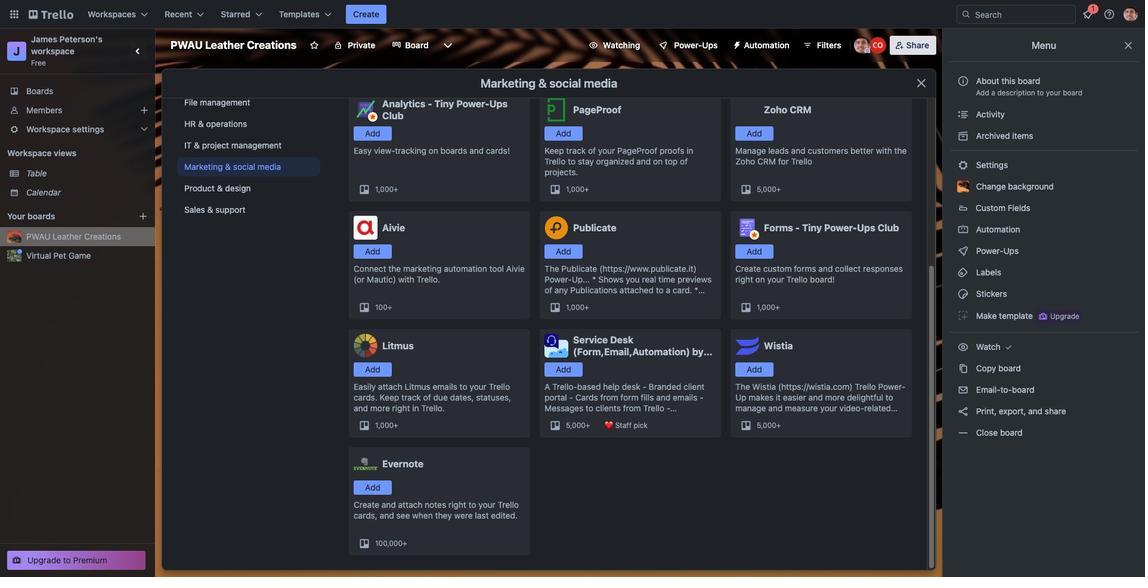 Task type: locate. For each thing, give the bounding box(es) containing it.
from down form
[[623, 403, 641, 414]]

more
[[371, 403, 390, 414]]

& for sales & support link
[[207, 205, 213, 215]]

1,000 down projects.
[[566, 185, 585, 194]]

0 vertical spatial trello.
[[417, 275, 440, 285]]

2 vertical spatial right
[[449, 500, 467, 510]]

tiny inside analytics - tiny power-ups club
[[435, 98, 454, 109]]

2 vertical spatial on
[[756, 275, 766, 285]]

1 vertical spatial pwau
[[26, 232, 51, 242]]

&
[[539, 76, 547, 90], [198, 119, 204, 129], [194, 140, 200, 150], [225, 162, 231, 172], [217, 183, 223, 193], [207, 205, 213, 215]]

0 horizontal spatial from
[[601, 393, 619, 403]]

crm down "leads" in the right top of the page
[[758, 156, 776, 167]]

0 horizontal spatial creations
[[84, 232, 121, 242]]

1 horizontal spatial on
[[653, 156, 663, 167]]

power- inside power-ups link
[[977, 246, 1004, 256]]

add for wistia
[[747, 365, 763, 375]]

1 horizontal spatial track
[[567, 146, 586, 156]]

+ for evernote
[[403, 539, 407, 548]]

it
[[184, 140, 192, 150]]

add button for publicate
[[545, 245, 583, 259]]

templates
[[279, 9, 320, 19]]

- right analytics
[[428, 98, 432, 109]]

in right more
[[413, 403, 419, 414]]

and up board!
[[819, 264, 833, 274]]

creations down templates
[[247, 39, 297, 51]]

automation inside "link"
[[975, 224, 1021, 235]]

tiny for analytics
[[435, 98, 454, 109]]

pwau down recent dropdown button
[[171, 39, 203, 51]]

0 vertical spatial in
[[687, 146, 694, 156]]

1 horizontal spatial of
[[588, 146, 596, 156]]

add board image
[[138, 212, 148, 221]]

- down trello-
[[570, 393, 574, 403]]

right inside easily attach litmus emails to your trello cards. keep track of due dates, statuses, and more right in trello.
[[392, 403, 410, 414]]

1,000 + for litmus
[[375, 421, 398, 430]]

1 vertical spatial workspace
[[7, 148, 52, 158]]

1 horizontal spatial social
[[550, 76, 582, 90]]

the right better
[[895, 146, 907, 156]]

to-
[[1001, 385, 1013, 395]]

1 horizontal spatial leather
[[205, 39, 245, 51]]

ups left automation button
[[703, 40, 718, 50]]

1 horizontal spatial right
[[449, 500, 467, 510]]

and down cards.
[[354, 403, 368, 414]]

sm image
[[958, 109, 970, 121], [958, 130, 970, 142], [958, 159, 970, 171], [958, 288, 970, 300], [958, 406, 970, 418]]

in inside easily attach litmus emails to your trello cards. keep track of due dates, statuses, and more right in trello.
[[413, 403, 419, 414]]

service desk (form,email,automation) by hipporello
[[574, 335, 704, 369]]

were
[[454, 511, 473, 521]]

in
[[687, 146, 694, 156], [413, 403, 419, 414]]

- right 'forms'
[[796, 223, 800, 233]]

workspace inside dropdown button
[[26, 124, 70, 134]]

0 horizontal spatial zoho
[[736, 156, 756, 167]]

1,000 + down projects.
[[566, 185, 589, 194]]

0 vertical spatial management
[[200, 97, 250, 107]]

100
[[375, 303, 388, 312]]

+ for aivie
[[388, 303, 392, 312]]

create for forms - tiny power-ups club
[[736, 264, 761, 274]]

with inside connect the marketing automation tool aivie (or mautic) with trello.
[[398, 275, 415, 285]]

workspace settings button
[[0, 120, 155, 139]]

a trello-based help desk - branded client portal - cards from form fills and emails - messages to clients from trello - automations
[[545, 382, 705, 424]]

add for pageproof
[[556, 128, 572, 138]]

see
[[397, 511, 410, 521]]

add
[[977, 88, 990, 97], [365, 128, 381, 138], [556, 128, 572, 138], [747, 128, 763, 138], [365, 246, 381, 257], [556, 246, 572, 257], [747, 246, 763, 257], [365, 365, 381, 375], [556, 365, 572, 375], [747, 365, 763, 375], [365, 483, 381, 493]]

james peterson's workspace link
[[31, 34, 105, 56]]

on inside keep track of your pageproof proofs in trello to stay organized and on top of projects.
[[653, 156, 663, 167]]

marketing & social media link
[[177, 158, 320, 177]]

members link
[[0, 101, 155, 120]]

your down custom
[[768, 275, 785, 285]]

the
[[895, 146, 907, 156], [389, 264, 401, 274]]

add button up custom
[[736, 245, 774, 259]]

attach up more
[[378, 382, 403, 392]]

1 horizontal spatial keep
[[545, 146, 564, 156]]

upgrade for upgrade
[[1051, 312, 1080, 321]]

automation down "custom fields"
[[975, 224, 1021, 235]]

1 horizontal spatial from
[[623, 403, 641, 414]]

tiny for forms
[[803, 223, 822, 233]]

track inside easily attach litmus emails to your trello cards. keep track of due dates, statuses, and more right in trello.
[[402, 393, 421, 403]]

1 vertical spatial emails
[[673, 393, 698, 403]]

attach inside create and attach notes right to your trello cards, and see when they were last edited.
[[398, 500, 423, 510]]

settings
[[975, 160, 1009, 170]]

1,000
[[375, 185, 394, 194], [566, 185, 585, 194], [566, 303, 585, 312], [757, 303, 776, 312], [375, 421, 394, 430]]

of inside easily attach litmus emails to your trello cards. keep track of due dates, statuses, and more right in trello.
[[424, 393, 431, 403]]

0 vertical spatial crm
[[790, 104, 812, 115]]

3 sm image from the top
[[958, 159, 970, 171]]

template
[[1000, 311, 1034, 321]]

sm image inside close board link
[[958, 427, 970, 439]]

portal
[[545, 393, 567, 403]]

hr
[[184, 119, 196, 129]]

pageproof inside keep track of your pageproof proofs in trello to stay organized and on top of projects.
[[618, 146, 658, 156]]

0 horizontal spatial the
[[389, 264, 401, 274]]

ups inside "button"
[[703, 40, 718, 50]]

Board name text field
[[165, 36, 303, 55]]

1 vertical spatial tiny
[[803, 223, 822, 233]]

and left share
[[1029, 406, 1043, 417]]

upgrade inside the upgrade 'button'
[[1051, 312, 1080, 321]]

leather inside text box
[[205, 39, 245, 51]]

your up the last
[[479, 500, 496, 510]]

to inside easily attach litmus emails to your trello cards. keep track of due dates, statuses, and more right in trello.
[[460, 382, 468, 392]]

and down branded
[[657, 393, 671, 403]]

change background
[[975, 181, 1055, 192]]

sm image
[[728, 36, 745, 53], [958, 224, 970, 236], [958, 245, 970, 257], [958, 267, 970, 279], [958, 310, 970, 322], [958, 341, 970, 353], [1003, 341, 1015, 353], [958, 363, 970, 375], [958, 384, 970, 396], [958, 427, 970, 439]]

1 vertical spatial crm
[[758, 156, 776, 167]]

1 horizontal spatial club
[[878, 223, 900, 233]]

1 vertical spatial from
[[623, 403, 641, 414]]

dates,
[[450, 393, 474, 403]]

0 vertical spatial pwau
[[171, 39, 203, 51]]

create for evernote
[[354, 500, 380, 510]]

4 sm image from the top
[[958, 288, 970, 300]]

1,000 down 'view-'
[[375, 185, 394, 194]]

- inside analytics - tiny power-ups club
[[428, 98, 432, 109]]

5,000 for zoho crm
[[757, 185, 777, 194]]

0 vertical spatial marketing & social media
[[481, 76, 618, 90]]

create up "private"
[[353, 9, 380, 19]]

upgrade for upgrade to premium
[[27, 556, 61, 566]]

with right better
[[877, 146, 893, 156]]

sm image for email-to-board
[[958, 384, 970, 396]]

tool
[[490, 264, 504, 274]]

sm image for settings
[[958, 159, 970, 171]]

0 horizontal spatial club
[[383, 110, 404, 121]]

1,000 + for forms - tiny power-ups club
[[757, 303, 780, 312]]

sm image left the stickers
[[958, 288, 970, 300]]

keep up projects.
[[545, 146, 564, 156]]

sm image inside activity link
[[958, 109, 970, 121]]

0 horizontal spatial right
[[392, 403, 410, 414]]

about this board add a description to your board
[[977, 76, 1083, 97]]

zoho inside manage leads and customers better with the zoho crm for trello
[[736, 156, 756, 167]]

top
[[665, 156, 678, 167]]

tiny right 'forms'
[[803, 223, 822, 233]]

litmus down 100 +
[[383, 341, 414, 352]]

0 vertical spatial the
[[895, 146, 907, 156]]

1 horizontal spatial marketing & social media
[[481, 76, 618, 90]]

and inside easily attach litmus emails to your trello cards. keep track of due dates, statuses, and more right in trello.
[[354, 403, 368, 414]]

1,000 + down more
[[375, 421, 398, 430]]

1 horizontal spatial creations
[[247, 39, 297, 51]]

2 sm image from the top
[[958, 130, 970, 142]]

and left 'see'
[[380, 511, 394, 521]]

club up responses
[[878, 223, 900, 233]]

on right tracking
[[429, 146, 438, 156]]

1 horizontal spatial pwau leather creations
[[171, 39, 297, 51]]

attach
[[378, 382, 403, 392], [398, 500, 423, 510]]

from up "clients"
[[601, 393, 619, 403]]

trello up projects.
[[545, 156, 566, 167]]

trello. down marketing
[[417, 275, 440, 285]]

power-
[[675, 40, 703, 50], [457, 98, 490, 109], [825, 223, 858, 233], [977, 246, 1004, 256]]

0 horizontal spatial aivie
[[383, 223, 405, 233]]

1 vertical spatial keep
[[380, 393, 399, 403]]

forms
[[795, 264, 817, 274]]

j link
[[7, 42, 26, 61]]

james peterson (jamespeterson93) image
[[854, 37, 871, 54]]

on inside create custom forms and collect responses right on your trello board!
[[756, 275, 766, 285]]

the up mautic)
[[389, 264, 401, 274]]

- up fills
[[643, 382, 647, 392]]

pwau up virtual
[[26, 232, 51, 242]]

trello inside create and attach notes right to your trello cards, and see when they were last edited.
[[498, 500, 519, 510]]

1,000 up service
[[566, 303, 585, 312]]

0 vertical spatial club
[[383, 110, 404, 121]]

0 vertical spatial aivie
[[383, 223, 405, 233]]

0 horizontal spatial leather
[[53, 232, 82, 242]]

0 vertical spatial with
[[877, 146, 893, 156]]

j
[[13, 44, 20, 58]]

create inside create and attach notes right to your trello cards, and see when they were last edited.
[[354, 500, 380, 510]]

trello right for
[[792, 156, 813, 167]]

1 vertical spatial club
[[878, 223, 900, 233]]

0 horizontal spatial pwau
[[26, 232, 51, 242]]

management
[[200, 97, 250, 107], [231, 140, 282, 150]]

sm image for copy board
[[958, 363, 970, 375]]

pageproof up stay
[[574, 104, 622, 115]]

sm image left 'activity'
[[958, 109, 970, 121]]

upgrade inside upgrade to premium link
[[27, 556, 61, 566]]

premium
[[73, 556, 107, 566]]

right
[[736, 275, 754, 285], [392, 403, 410, 414], [449, 500, 467, 510]]

trello-
[[553, 382, 578, 392]]

1 horizontal spatial power-ups
[[975, 246, 1022, 256]]

and left top
[[637, 156, 651, 167]]

upgrade button
[[1037, 310, 1082, 324]]

aivie inside connect the marketing automation tool aivie (or mautic) with trello.
[[507, 264, 525, 274]]

1 horizontal spatial automation
[[975, 224, 1021, 235]]

of
[[588, 146, 596, 156], [680, 156, 688, 167], [424, 393, 431, 403]]

stay
[[578, 156, 594, 167]]

0 horizontal spatial marketing & social media
[[184, 162, 281, 172]]

0 horizontal spatial power-ups
[[675, 40, 718, 50]]

club inside analytics - tiny power-ups club
[[383, 110, 404, 121]]

james peterson (jamespeterson93) image
[[1124, 7, 1139, 21]]

1 horizontal spatial emails
[[673, 393, 698, 403]]

upgrade to premium link
[[7, 551, 146, 571]]

workspace up table on the top
[[7, 148, 52, 158]]

edited.
[[491, 511, 518, 521]]

trello inside manage leads and customers better with the zoho crm for trello
[[792, 156, 813, 167]]

upgrade
[[1051, 312, 1080, 321], [27, 556, 61, 566]]

1 vertical spatial creations
[[84, 232, 121, 242]]

1 horizontal spatial the
[[895, 146, 907, 156]]

leather down your boards with 2 items element
[[53, 232, 82, 242]]

add for forms - tiny power-ups club
[[747, 246, 763, 257]]

print,
[[977, 406, 997, 417]]

0 vertical spatial marketing
[[481, 76, 536, 90]]

& for marketing & social media link
[[225, 162, 231, 172]]

views
[[54, 148, 76, 158]]

add button up manage
[[736, 127, 774, 141]]

1,000 + down 'view-'
[[375, 185, 398, 194]]

1 vertical spatial litmus
[[405, 382, 431, 392]]

1 horizontal spatial with
[[877, 146, 893, 156]]

sm image inside automation "link"
[[958, 224, 970, 236]]

zoho crm
[[764, 104, 812, 115]]

0 vertical spatial social
[[550, 76, 582, 90]]

1,000 down custom
[[757, 303, 776, 312]]

pageproof
[[574, 104, 622, 115], [618, 146, 658, 156]]

1 vertical spatial pageproof
[[618, 146, 658, 156]]

archived items
[[975, 131, 1034, 141]]

upgrade down stickers link
[[1051, 312, 1080, 321]]

your up statuses,
[[470, 382, 487, 392]]

star or unstar board image
[[310, 41, 319, 50]]

sm image inside power-ups link
[[958, 245, 970, 257]]

automation left filters button
[[745, 40, 790, 50]]

0 vertical spatial keep
[[545, 146, 564, 156]]

leather down starred
[[205, 39, 245, 51]]

zoho down manage
[[736, 156, 756, 167]]

cards,
[[354, 511, 378, 521]]

collect
[[836, 264, 861, 274]]

with down marketing
[[398, 275, 415, 285]]

boards link
[[0, 82, 155, 101]]

+ for pageproof
[[585, 185, 589, 194]]

ups
[[703, 40, 718, 50], [490, 98, 508, 109], [858, 223, 876, 233], [1004, 246, 1019, 256]]

project
[[202, 140, 229, 150]]

1 horizontal spatial media
[[584, 76, 618, 90]]

sm image inside settings link
[[958, 159, 970, 171]]

to inside a trello-based help desk - branded client portal - cards from form fills and emails - messages to clients from trello - automations
[[586, 403, 594, 414]]

trello down fills
[[644, 403, 665, 414]]

a
[[545, 382, 550, 392]]

1 vertical spatial upgrade
[[27, 556, 61, 566]]

trello down forms
[[787, 275, 808, 285]]

board link
[[385, 36, 436, 55]]

add for zoho crm
[[747, 128, 763, 138]]

emails up the due
[[433, 382, 458, 392]]

and
[[470, 146, 484, 156], [792, 146, 806, 156], [637, 156, 651, 167], [819, 264, 833, 274], [657, 393, 671, 403], [354, 403, 368, 414], [1029, 406, 1043, 417], [382, 500, 396, 510], [380, 511, 394, 521]]

1,000 + up wistia
[[757, 303, 780, 312]]

0 vertical spatial automation
[[745, 40, 790, 50]]

board up activity link
[[1064, 88, 1083, 97]]

sm image inside email-to-board link
[[958, 384, 970, 396]]

operations
[[206, 119, 247, 129]]

email-
[[977, 385, 1001, 395]]

recent
[[165, 9, 192, 19]]

to inside keep track of your pageproof proofs in trello to stay organized and on top of projects.
[[568, 156, 576, 167]]

1 vertical spatial create
[[736, 264, 761, 274]]

0 vertical spatial from
[[601, 393, 619, 403]]

copy board link
[[951, 359, 1139, 378]]

0 horizontal spatial of
[[424, 393, 431, 403]]

1 vertical spatial in
[[413, 403, 419, 414]]

0 vertical spatial pwau leather creations
[[171, 39, 297, 51]]

0 vertical spatial creations
[[247, 39, 297, 51]]

in inside keep track of your pageproof proofs in trello to stay organized and on top of projects.
[[687, 146, 694, 156]]

on down custom
[[756, 275, 766, 285]]

power- inside analytics - tiny power-ups club
[[457, 98, 490, 109]]

of right top
[[680, 156, 688, 167]]

0 vertical spatial attach
[[378, 382, 403, 392]]

1 horizontal spatial pwau
[[171, 39, 203, 51]]

close board
[[975, 428, 1023, 438]]

-
[[428, 98, 432, 109], [796, 223, 800, 233], [643, 382, 647, 392], [570, 393, 574, 403], [700, 393, 704, 403], [667, 403, 671, 414]]

1 horizontal spatial crm
[[790, 104, 812, 115]]

management down hr & operations link
[[231, 140, 282, 150]]

trello up edited. at bottom left
[[498, 500, 519, 510]]

to up the dates,
[[460, 382, 468, 392]]

sm image inside stickers link
[[958, 288, 970, 300]]

aivie right tool
[[507, 264, 525, 274]]

1,000 +
[[375, 185, 398, 194], [566, 185, 589, 194], [566, 303, 589, 312], [757, 303, 780, 312], [375, 421, 398, 430]]

0 horizontal spatial social
[[233, 162, 255, 172]]

1 vertical spatial boards
[[27, 211, 55, 221]]

sm image inside archived items link
[[958, 130, 970, 142]]

1,000 + up service
[[566, 303, 589, 312]]

make
[[977, 311, 997, 321]]

0 vertical spatial litmus
[[383, 341, 414, 352]]

power-ups inside "button"
[[675, 40, 718, 50]]

notes
[[425, 500, 446, 510]]

add button up easy
[[354, 127, 392, 141]]

1,000 for analytics - tiny power-ups club
[[375, 185, 394, 194]]

to inside about this board add a description to your board
[[1038, 88, 1045, 97]]

creations inside text box
[[247, 39, 297, 51]]

automation
[[745, 40, 790, 50], [975, 224, 1021, 235]]

add for aivie
[[365, 246, 381, 257]]

0 vertical spatial workspace
[[26, 124, 70, 134]]

right inside create and attach notes right to your trello cards, and see when they were last edited.
[[449, 500, 467, 510]]

and inside manage leads and customers better with the zoho crm for trello
[[792, 146, 806, 156]]

0 horizontal spatial boards
[[27, 211, 55, 221]]

client
[[684, 382, 705, 392]]

media down the it & project management link
[[258, 162, 281, 172]]

create inside create custom forms and collect responses right on your trello board!
[[736, 264, 761, 274]]

pwau leather creations link
[[26, 231, 148, 243]]

add button up stay
[[545, 127, 583, 141]]

boards down calendar
[[27, 211, 55, 221]]

workspace down members
[[26, 124, 70, 134]]

1,000 + for publicate
[[566, 303, 589, 312]]

create button
[[346, 5, 387, 24]]

sm image inside labels link
[[958, 267, 970, 279]]

to inside upgrade to premium link
[[63, 556, 71, 566]]

tiny right analytics
[[435, 98, 454, 109]]

0 vertical spatial power-ups
[[675, 40, 718, 50]]

sm image inside automation button
[[728, 36, 745, 53]]

1 vertical spatial attach
[[398, 500, 423, 510]]

2 vertical spatial create
[[354, 500, 380, 510]]

starred button
[[214, 5, 270, 24]]

add button for zoho crm
[[736, 127, 774, 141]]

1 vertical spatial media
[[258, 162, 281, 172]]

create up cards,
[[354, 500, 380, 510]]

- down branded
[[667, 403, 671, 414]]

keep inside keep track of your pageproof proofs in trello to stay organized and on top of projects.
[[545, 146, 564, 156]]

1 sm image from the top
[[958, 109, 970, 121]]

create left custom
[[736, 264, 761, 274]]

0 vertical spatial emails
[[433, 382, 458, 392]]

of up stay
[[588, 146, 596, 156]]

to up were
[[469, 500, 477, 510]]

0 vertical spatial right
[[736, 275, 754, 285]]

trello. down the due
[[422, 403, 445, 414]]

add button up connect
[[354, 245, 392, 259]]

5 sm image from the top
[[958, 406, 970, 418]]

of left the due
[[424, 393, 431, 403]]

copy board
[[975, 363, 1022, 374]]

crm inside manage leads and customers better with the zoho crm for trello
[[758, 156, 776, 167]]

in right "proofs"
[[687, 146, 694, 156]]

0 vertical spatial media
[[584, 76, 618, 90]]

keep
[[545, 146, 564, 156], [380, 393, 399, 403]]

media
[[584, 76, 618, 90], [258, 162, 281, 172]]

it & project management link
[[177, 136, 320, 155]]

staff
[[616, 421, 632, 430]]

this member is an admin of this board. image
[[865, 48, 871, 54]]

sm image left archived
[[958, 130, 970, 142]]

service
[[574, 335, 608, 346]]

pageproof up organized
[[618, 146, 658, 156]]

sm image for archived items
[[958, 130, 970, 142]]

to up activity link
[[1038, 88, 1045, 97]]

add button for aivie
[[354, 245, 392, 259]]

1 vertical spatial right
[[392, 403, 410, 414]]

search image
[[962, 10, 972, 19]]

1 vertical spatial trello.
[[422, 403, 445, 414]]

1 vertical spatial pwau leather creations
[[26, 232, 121, 242]]

sm image for make template
[[958, 310, 970, 322]]

100,000
[[375, 539, 403, 548]]

add button up cards,
[[354, 481, 392, 495]]

club for analytics - tiny power-ups club
[[383, 110, 404, 121]]

to left premium
[[63, 556, 71, 566]]

0 horizontal spatial with
[[398, 275, 415, 285]]

0 vertical spatial create
[[353, 9, 380, 19]]

pwau leather creations down starred
[[171, 39, 297, 51]]

litmus inside easily attach litmus emails to your trello cards. keep track of due dates, statuses, and more right in trello.
[[405, 382, 431, 392]]

based
[[578, 382, 601, 392]]

0 vertical spatial pageproof
[[574, 104, 622, 115]]

trello up statuses,
[[489, 382, 510, 392]]

0 vertical spatial tiny
[[435, 98, 454, 109]]

attach up 'see'
[[398, 500, 423, 510]]

management up operations
[[200, 97, 250, 107]]

1 vertical spatial social
[[233, 162, 255, 172]]

0 horizontal spatial pwau leather creations
[[26, 232, 121, 242]]

media down watching button
[[584, 76, 618, 90]]

5,000
[[757, 185, 777, 194], [566, 421, 586, 430], [757, 421, 777, 430]]

forms
[[764, 223, 794, 233]]

sm image inside copy board link
[[958, 363, 970, 375]]

(form,email,automation)
[[574, 347, 690, 357]]

the inside connect the marketing automation tool aivie (or mautic) with trello.
[[389, 264, 401, 274]]

add button for litmus
[[354, 363, 392, 377]]

peterson's
[[59, 34, 103, 44]]

0 vertical spatial leather
[[205, 39, 245, 51]]

1 horizontal spatial in
[[687, 146, 694, 156]]

1 horizontal spatial aivie
[[507, 264, 525, 274]]

add button down wistia
[[736, 363, 774, 377]]

recent button
[[158, 5, 211, 24]]

+ for publicate
[[585, 303, 589, 312]]

help
[[603, 382, 620, 392]]

sm image inside print, export, and share link
[[958, 406, 970, 418]]

pet
[[53, 251, 66, 261]]

and left "cards!"
[[470, 146, 484, 156]]

0 horizontal spatial tiny
[[435, 98, 454, 109]]



Task type: vqa. For each thing, say whether or not it's contained in the screenshot.


Task type: describe. For each thing, give the bounding box(es) containing it.
and inside create custom forms and collect responses right on your trello board!
[[819, 264, 833, 274]]

customize views image
[[442, 39, 454, 51]]

share
[[907, 40, 930, 50]]

branded
[[649, 382, 682, 392]]

add button for evernote
[[354, 481, 392, 495]]

activity link
[[951, 105, 1139, 124]]

sm image for automation
[[958, 224, 970, 236]]

and inside a trello-based help desk - branded client portal - cards from form fills and emails - messages to clients from trello - automations
[[657, 393, 671, 403]]

right inside create custom forms and collect responses right on your trello board!
[[736, 275, 754, 285]]

workspace settings
[[26, 124, 104, 134]]

easy view-tracking on boards and cards!
[[354, 146, 510, 156]]

file
[[184, 97, 198, 107]]

add button for service desk (form,email,automation) by hipporello
[[545, 363, 583, 377]]

sm image for watch
[[958, 341, 970, 353]]

emails inside easily attach litmus emails to your trello cards. keep track of due dates, statuses, and more right in trello.
[[433, 382, 458, 392]]

5,000 + for zoho crm
[[757, 185, 781, 194]]

sm image for activity
[[958, 109, 970, 121]]

close
[[977, 428, 999, 438]]

power- inside power-ups "button"
[[675, 40, 703, 50]]

1 vertical spatial of
[[680, 156, 688, 167]]

create and attach notes right to your trello cards, and see when they were last edited.
[[354, 500, 519, 521]]

+ for zoho crm
[[777, 185, 781, 194]]

better
[[851, 146, 874, 156]]

workspaces
[[88, 9, 136, 19]]

connect
[[354, 264, 387, 274]]

trello inside keep track of your pageproof proofs in trello to stay organized and on top of projects.
[[545, 156, 566, 167]]

print, export, and share
[[975, 406, 1067, 417]]

workspace for workspace views
[[7, 148, 52, 158]]

change
[[977, 181, 1007, 192]]

board up the print, export, and share in the bottom of the page
[[1013, 385, 1035, 395]]

& for the it & project management link
[[194, 140, 200, 150]]

by
[[693, 347, 704, 357]]

100,000 +
[[375, 539, 407, 548]]

- down client on the right
[[700, 393, 704, 403]]

primary element
[[0, 0, 1146, 29]]

❤️ staff pick
[[605, 421, 648, 430]]

change background link
[[951, 177, 1139, 196]]

board up description
[[1019, 76, 1041, 86]]

publicate
[[574, 223, 617, 233]]

add for service desk (form,email,automation) by hipporello
[[556, 365, 572, 375]]

your inside about this board add a description to your board
[[1047, 88, 1062, 97]]

attach inside easily attach litmus emails to your trello cards. keep track of due dates, statuses, and more right in trello.
[[378, 382, 403, 392]]

private
[[348, 40, 376, 50]]

menu
[[1032, 40, 1057, 51]]

1 horizontal spatial boards
[[441, 146, 467, 156]]

email-to-board link
[[951, 381, 1139, 400]]

add for evernote
[[365, 483, 381, 493]]

your boards with 2 items element
[[7, 209, 121, 224]]

and up 100,000
[[382, 500, 396, 510]]

easily
[[354, 382, 376, 392]]

your inside easily attach litmus emails to your trello cards. keep track of due dates, statuses, and more right in trello.
[[470, 382, 487, 392]]

back to home image
[[29, 5, 73, 24]]

calendar link
[[26, 187, 148, 199]]

upgrade to premium
[[27, 556, 107, 566]]

table
[[26, 168, 47, 178]]

to inside create and attach notes right to your trello cards, and see when they were last edited.
[[469, 500, 477, 510]]

custom fields
[[976, 203, 1031, 213]]

workspace navigation collapse icon image
[[130, 43, 147, 60]]

track inside keep track of your pageproof proofs in trello to stay organized and on top of projects.
[[567, 146, 586, 156]]

sales & support link
[[177, 201, 320, 220]]

your
[[7, 211, 25, 221]]

100 +
[[375, 303, 392, 312]]

1 horizontal spatial marketing
[[481, 76, 536, 90]]

customers
[[808, 146, 849, 156]]

pwau inside text box
[[171, 39, 203, 51]]

your inside create custom forms and collect responses right on your trello board!
[[768, 275, 785, 285]]

0 horizontal spatial on
[[429, 146, 438, 156]]

1,000 + for pageproof
[[566, 185, 589, 194]]

sm image for print, export, and share
[[958, 406, 970, 418]]

trello. inside connect the marketing automation tool aivie (or mautic) with trello.
[[417, 275, 440, 285]]

filters
[[817, 40, 842, 50]]

board
[[405, 40, 429, 50]]

responses
[[864, 264, 903, 274]]

+ for litmus
[[394, 421, 398, 430]]

add for litmus
[[365, 365, 381, 375]]

manage
[[736, 146, 767, 156]]

close board link
[[951, 424, 1139, 443]]

background
[[1009, 181, 1055, 192]]

5,000 for wistia
[[757, 421, 777, 430]]

items
[[1013, 131, 1034, 141]]

add button for analytics - tiny power-ups club
[[354, 127, 392, 141]]

christina overa (christinaovera) image
[[870, 37, 887, 54]]

your inside create and attach notes right to your trello cards, and see when they were last edited.
[[479, 500, 496, 510]]

0 horizontal spatial media
[[258, 162, 281, 172]]

organized
[[597, 156, 635, 167]]

+ for wistia
[[777, 421, 781, 430]]

workspaces button
[[81, 5, 155, 24]]

5,000 + for wistia
[[757, 421, 781, 430]]

virtual pet game link
[[26, 250, 148, 262]]

manage leads and customers better with the zoho crm for trello
[[736, 146, 907, 167]]

email-to-board
[[975, 385, 1035, 395]]

your inside keep track of your pageproof proofs in trello to stay organized and on top of projects.
[[598, 146, 615, 156]]

create inside button
[[353, 9, 380, 19]]

tracking
[[395, 146, 427, 156]]

james
[[31, 34, 57, 44]]

watch link
[[951, 338, 1139, 357]]

cards.
[[354, 393, 378, 403]]

members
[[26, 105, 62, 115]]

projects.
[[545, 167, 579, 177]]

trello inside easily attach litmus emails to your trello cards. keep track of due dates, statuses, and more right in trello.
[[489, 382, 510, 392]]

workspace views
[[7, 148, 76, 158]]

the inside manage leads and customers better with the zoho crm for trello
[[895, 146, 907, 156]]

open information menu image
[[1104, 8, 1116, 20]]

and inside keep track of your pageproof proofs in trello to stay organized and on top of projects.
[[637, 156, 651, 167]]

1,000 for publicate
[[566, 303, 585, 312]]

❤️
[[605, 421, 614, 430]]

club for forms - tiny power-ups club
[[878, 223, 900, 233]]

custom fields button
[[951, 199, 1139, 218]]

emails inside a trello-based help desk - branded client portal - cards from form fills and emails - messages to clients from trello - automations
[[673, 393, 698, 403]]

pwau leather creations inside text box
[[171, 39, 297, 51]]

export,
[[999, 406, 1027, 417]]

1 notification image
[[1081, 7, 1096, 21]]

1,000 for pageproof
[[566, 185, 585, 194]]

product & design link
[[177, 179, 320, 198]]

trello. inside easily attach litmus emails to your trello cards. keep track of due dates, statuses, and more right in trello.
[[422, 403, 445, 414]]

your boards
[[7, 211, 55, 221]]

power-ups link
[[951, 242, 1139, 261]]

hipporello
[[574, 359, 621, 369]]

virtual
[[26, 251, 51, 261]]

sm image for power-ups
[[958, 245, 970, 257]]

with inside manage leads and customers better with the zoho crm for trello
[[877, 146, 893, 156]]

trello inside a trello-based help desk - branded client portal - cards from form fills and emails - messages to clients from trello - automations
[[644, 403, 665, 414]]

sm image for close board
[[958, 427, 970, 439]]

& for the product & design link
[[217, 183, 223, 193]]

create custom forms and collect responses right on your trello board!
[[736, 264, 903, 285]]

workspace for workspace settings
[[26, 124, 70, 134]]

board down export,
[[1001, 428, 1023, 438]]

share button
[[890, 36, 937, 55]]

sm image for labels
[[958, 267, 970, 279]]

archived
[[977, 131, 1011, 141]]

+ for analytics - tiny power-ups club
[[394, 185, 398, 194]]

ups up responses
[[858, 223, 876, 233]]

Search field
[[972, 5, 1076, 23]]

0 vertical spatial zoho
[[764, 104, 788, 115]]

add button for wistia
[[736, 363, 774, 377]]

keep inside easily attach litmus emails to your trello cards. keep track of due dates, statuses, and more right in trello.
[[380, 393, 399, 403]]

hr & operations link
[[177, 115, 320, 134]]

last
[[475, 511, 489, 521]]

analytics
[[383, 98, 426, 109]]

this
[[1002, 76, 1016, 86]]

1 vertical spatial management
[[231, 140, 282, 150]]

description
[[998, 88, 1036, 97]]

add for publicate
[[556, 246, 572, 257]]

(or
[[354, 275, 365, 285]]

add button for forms - tiny power-ups club
[[736, 245, 774, 259]]

sales & support
[[184, 205, 246, 215]]

add for analytics - tiny power-ups club
[[365, 128, 381, 138]]

watching
[[603, 40, 641, 50]]

automation inside button
[[745, 40, 790, 50]]

board up to- on the bottom right of the page
[[999, 363, 1022, 374]]

& for hr & operations link
[[198, 119, 204, 129]]

1,000 + for analytics - tiny power-ups club
[[375, 185, 398, 194]]

evernote
[[383, 459, 424, 470]]

archived items link
[[951, 127, 1139, 146]]

sm image for stickers
[[958, 288, 970, 300]]

connect the marketing automation tool aivie (or mautic) with trello.
[[354, 264, 525, 285]]

ups inside analytics - tiny power-ups club
[[490, 98, 508, 109]]

for
[[779, 156, 789, 167]]

ups down automation "link"
[[1004, 246, 1019, 256]]

1,000 for litmus
[[375, 421, 394, 430]]

1 vertical spatial power-ups
[[975, 246, 1022, 256]]

add button for pageproof
[[545, 127, 583, 141]]

+ for forms - tiny power-ups club
[[776, 303, 780, 312]]

1 vertical spatial leather
[[53, 232, 82, 242]]

add inside about this board add a description to your board
[[977, 88, 990, 97]]

0 vertical spatial of
[[588, 146, 596, 156]]

automation link
[[951, 220, 1139, 239]]

proofs
[[660, 146, 685, 156]]

1,000 for forms - tiny power-ups club
[[757, 303, 776, 312]]

1 vertical spatial marketing & social media
[[184, 162, 281, 172]]

hr & operations
[[184, 119, 247, 129]]

trello inside create custom forms and collect responses right on your trello board!
[[787, 275, 808, 285]]

private button
[[327, 36, 383, 55]]

1 vertical spatial marketing
[[184, 162, 223, 172]]

fields
[[1008, 203, 1031, 213]]



